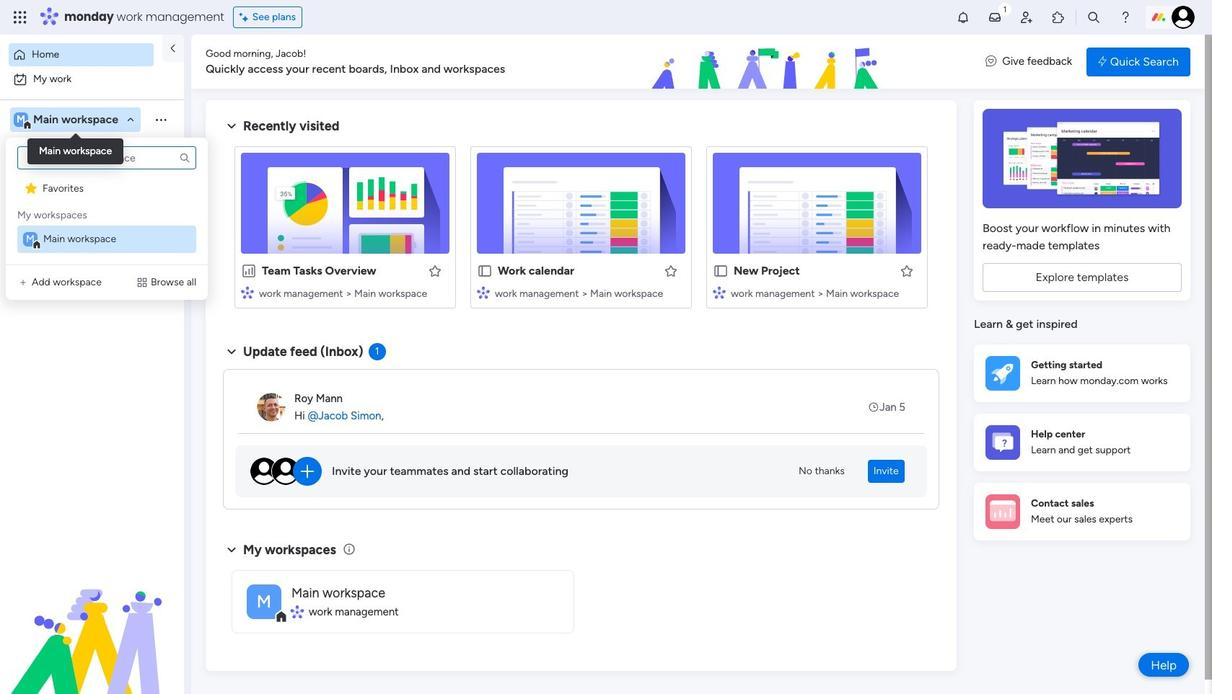 Task type: vqa. For each thing, say whether or not it's contained in the screenshot.
Public board icon in the Quick search results list box
no



Task type: locate. For each thing, give the bounding box(es) containing it.
None search field
[[17, 146, 196, 170]]

workspace image for main workspace element
[[23, 232, 38, 247]]

public board image
[[477, 263, 493, 279]]

0 vertical spatial option
[[9, 43, 154, 66]]

1 horizontal spatial add to favorites image
[[900, 264, 914, 278]]

0 horizontal spatial add to favorites image
[[664, 264, 678, 278]]

v2 user feedback image
[[986, 54, 997, 70]]

help image
[[1118, 10, 1133, 25]]

notifications image
[[956, 10, 970, 25]]

monday marketplace image
[[1051, 10, 1066, 25]]

2 service icon image from the left
[[136, 277, 148, 289]]

1 horizontal spatial service icon image
[[136, 277, 148, 289]]

Search in workspace field
[[30, 143, 120, 159]]

1 vertical spatial lottie animation element
[[0, 549, 184, 695]]

close recently visited image
[[223, 118, 240, 135]]

1 horizontal spatial lottie animation image
[[566, 35, 971, 89]]

service icon image
[[17, 277, 29, 289], [136, 277, 148, 289]]

search image
[[179, 152, 190, 164]]

contact sales element
[[974, 483, 1191, 541]]

workspace image inside main workspace element
[[23, 232, 38, 247]]

0 horizontal spatial lottie animation element
[[0, 549, 184, 695]]

option
[[9, 43, 154, 66], [9, 68, 175, 91], [0, 171, 184, 174]]

1 vertical spatial lottie animation image
[[0, 549, 184, 695]]

list box
[[14, 146, 199, 253], [0, 168, 184, 440]]

1 horizontal spatial lottie animation element
[[566, 35, 971, 89]]

jacob simon image
[[1172, 6, 1195, 29]]

0 vertical spatial lottie animation element
[[566, 35, 971, 89]]

workspace image inside "workspace selection" element
[[14, 112, 28, 128]]

0 horizontal spatial service icon image
[[17, 277, 29, 289]]

add to favorites image
[[664, 264, 678, 278], [900, 264, 914, 278]]

1 vertical spatial workspace image
[[23, 232, 38, 247]]

1 horizontal spatial public board image
[[713, 263, 729, 279]]

tree grid
[[17, 175, 196, 253]]

workspace selection element
[[14, 111, 121, 130]]

0 horizontal spatial public board image
[[15, 177, 29, 190]]

Search for content search field
[[17, 146, 196, 170]]

quick search results list box
[[223, 135, 939, 326]]

1 service icon image from the left
[[17, 277, 29, 289]]

2 add to favorites image from the left
[[900, 264, 914, 278]]

workspace image
[[14, 112, 28, 128], [23, 232, 38, 247], [247, 585, 281, 619]]

0 vertical spatial workspace image
[[14, 112, 28, 128]]

public board image
[[15, 177, 29, 190], [713, 263, 729, 279]]

lottie animation element
[[566, 35, 971, 89], [0, 549, 184, 695]]

favorites element
[[17, 175, 196, 203]]

lottie animation image for leftmost the lottie animation element
[[0, 549, 184, 695]]

lottie animation image
[[566, 35, 971, 89], [0, 549, 184, 695]]

0 horizontal spatial lottie animation image
[[0, 549, 184, 695]]

0 vertical spatial public board image
[[15, 177, 29, 190]]

0 vertical spatial lottie animation image
[[566, 35, 971, 89]]

lottie animation image for the lottie animation element to the top
[[566, 35, 971, 89]]

getting started element
[[974, 345, 1191, 402]]

1 vertical spatial public board image
[[713, 263, 729, 279]]



Task type: describe. For each thing, give the bounding box(es) containing it.
close my workspaces image
[[223, 542, 240, 559]]

1 element
[[368, 343, 386, 361]]

search everything image
[[1087, 10, 1101, 25]]

update feed image
[[988, 10, 1002, 25]]

workspace image for "workspace selection" element
[[14, 112, 28, 128]]

help center element
[[974, 414, 1191, 472]]

2 vertical spatial option
[[0, 171, 184, 174]]

roy mann image
[[257, 393, 286, 422]]

v2 star 2 image
[[25, 181, 37, 195]]

see plans image
[[239, 9, 252, 25]]

workspace options image
[[154, 112, 168, 127]]

main workspace element
[[17, 226, 196, 253]]

invite members image
[[1019, 10, 1034, 25]]

add to favorites image
[[428, 264, 442, 278]]

2 vertical spatial workspace image
[[247, 585, 281, 619]]

public dashboard image
[[241, 263, 257, 279]]

my workspaces row
[[17, 203, 87, 223]]

v2 bolt switch image
[[1098, 54, 1107, 70]]

public dashboard image
[[15, 201, 29, 215]]

1 vertical spatial option
[[9, 68, 175, 91]]

1 image
[[999, 1, 1012, 17]]

select product image
[[13, 10, 27, 25]]

templates image image
[[987, 109, 1178, 209]]

close update feed (inbox) image
[[223, 343, 240, 361]]

1 add to favorites image from the left
[[664, 264, 678, 278]]



